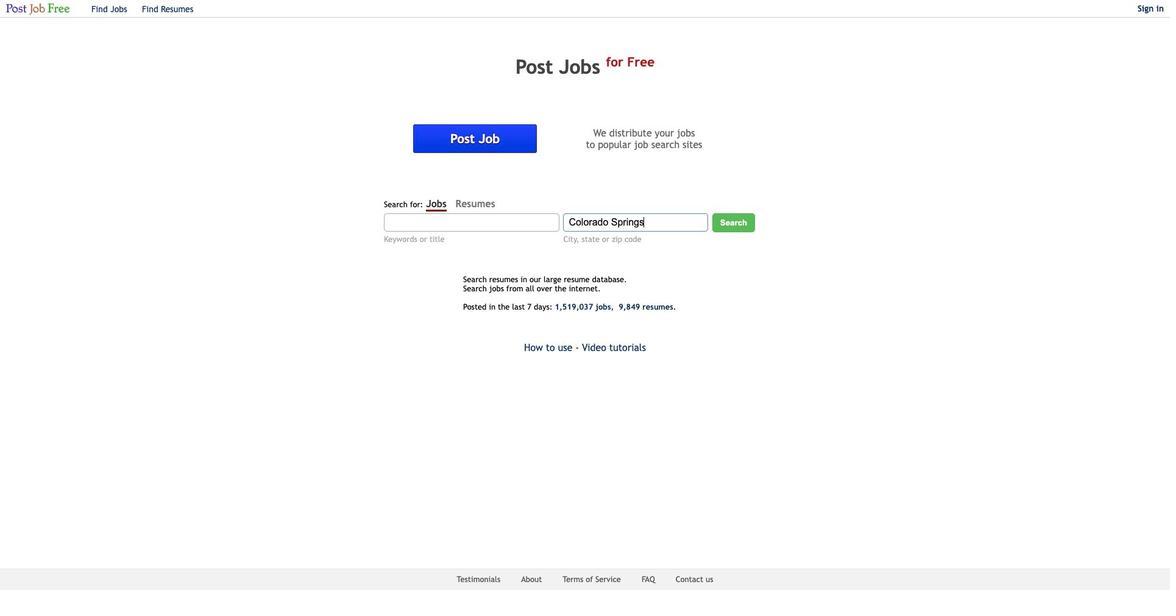 Task type: locate. For each thing, give the bounding box(es) containing it.
None text field
[[563, 213, 709, 231]]

None text field
[[384, 213, 560, 231]]

None submit
[[712, 213, 755, 232]]

post job free image
[[0, 3, 70, 15]]



